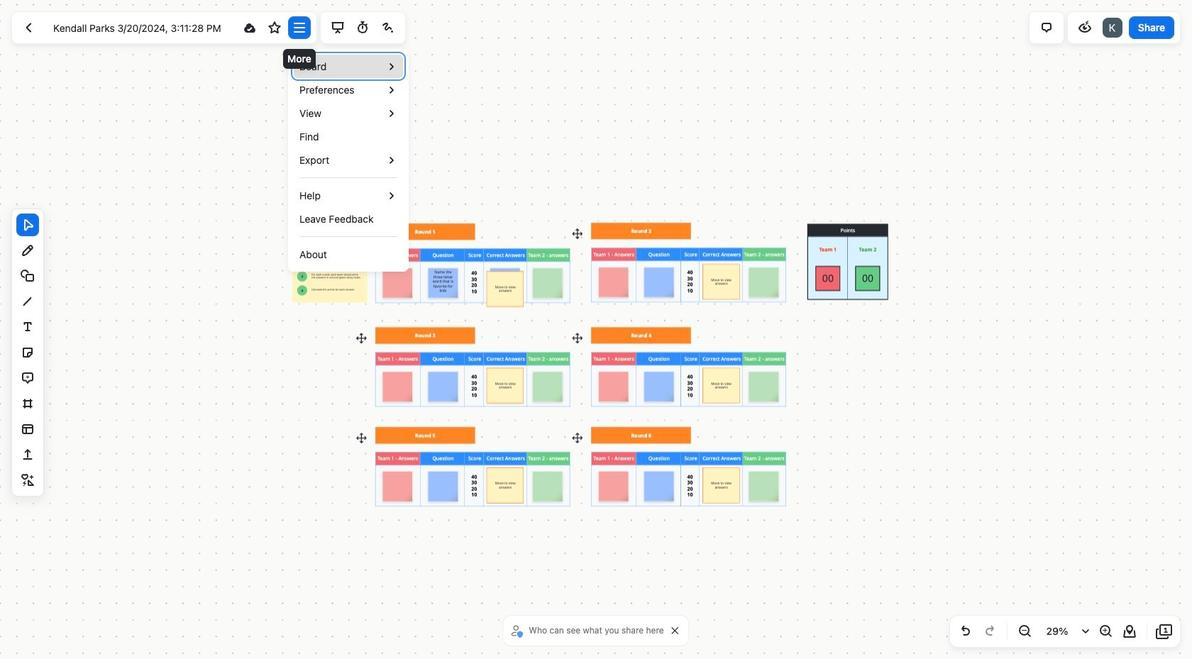 Task type: locate. For each thing, give the bounding box(es) containing it.
dashboard image
[[21, 19, 38, 36]]

about, submenu menu item
[[300, 247, 327, 262]]

menu item
[[294, 55, 403, 78], [294, 78, 403, 102], [294, 102, 403, 125], [294, 148, 403, 172], [294, 184, 403, 207]]

menu
[[294, 55, 403, 266]]

4 menu item from the top
[[294, 148, 403, 172]]

list item
[[1102, 16, 1125, 39]]

view, submenu menu item
[[300, 106, 322, 121]]

presentation image
[[330, 19, 347, 36]]

star this whiteboard image
[[266, 19, 283, 36]]

menu item down preferences, submenu menu item
[[294, 102, 403, 125]]

list
[[1102, 16, 1125, 39]]

menu item down board, submenu menu item
[[294, 78, 403, 102]]

menu item up preferences, submenu menu item
[[294, 55, 403, 78]]

menu item up the leave feedback, submenu menu item
[[294, 184, 403, 207]]

zoom out image
[[1017, 623, 1034, 641]]

laser image
[[380, 19, 397, 36]]

comment panel image
[[1039, 19, 1056, 36]]

menu item down find menu item
[[294, 148, 403, 172]]

1 menu item from the top
[[294, 55, 403, 78]]

3 menu item from the top
[[294, 102, 403, 125]]

export, submenu menu item
[[300, 153, 330, 168]]

leave feedback, submenu menu item
[[300, 212, 374, 227]]

tooltip
[[288, 49, 409, 272]]

find menu item
[[300, 129, 319, 144]]



Task type: vqa. For each thing, say whether or not it's contained in the screenshot.
4th menu item from the bottom of the page
yes



Task type: describe. For each thing, give the bounding box(es) containing it.
help, submenu menu item
[[300, 188, 321, 203]]

2 menu item from the top
[[294, 78, 403, 102]]

zoom in image
[[1098, 623, 1115, 641]]

undo image
[[958, 623, 975, 641]]

timer image
[[355, 19, 372, 36]]

preferences, submenu menu item
[[300, 82, 355, 97]]

board, submenu menu item
[[300, 59, 327, 74]]

pages image
[[1157, 623, 1174, 641]]

Document name text field
[[43, 16, 236, 39]]

5 menu item from the top
[[294, 184, 403, 207]]

close image
[[672, 628, 679, 635]]

mini map image
[[1122, 623, 1139, 641]]

more options image
[[291, 19, 308, 36]]



